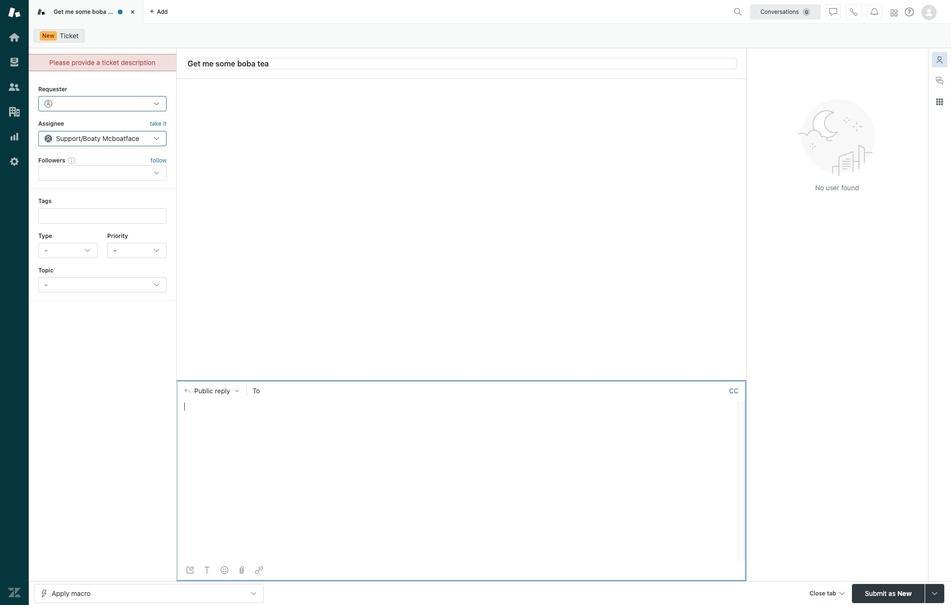 Task type: vqa. For each thing, say whether or not it's contained in the screenshot.
Secondary 'element'
yes



Task type: locate. For each thing, give the bounding box(es) containing it.
main element
[[0, 0, 29, 606]]

admin image
[[8, 156, 21, 168]]

views image
[[8, 56, 21, 68]]

tabs tab list
[[29, 0, 730, 24]]

organizations image
[[8, 106, 21, 118]]

secondary element
[[29, 26, 951, 45]]

close image
[[128, 7, 137, 17]]

customers image
[[8, 81, 21, 93]]

info on adding followers image
[[68, 157, 76, 165]]

apps image
[[936, 98, 943, 106]]

minimize composer image
[[457, 377, 465, 385]]

tab
[[29, 0, 144, 24]]



Task type: describe. For each thing, give the bounding box(es) containing it.
button displays agent's chat status as invisible. image
[[829, 8, 837, 16]]

Public reply composer text field
[[180, 401, 735, 421]]

get started image
[[8, 31, 21, 44]]

get help image
[[905, 8, 914, 16]]

customer context image
[[936, 56, 943, 64]]

reporting image
[[8, 131, 21, 143]]

Subject field
[[186, 58, 737, 69]]

add attachment image
[[238, 567, 246, 575]]

add link (cmd k) image
[[255, 567, 263, 575]]

zendesk image
[[8, 587, 21, 600]]

zendesk products image
[[891, 9, 897, 16]]

format text image
[[203, 567, 211, 575]]

insert emojis image
[[221, 567, 228, 575]]

zendesk support image
[[8, 6, 21, 19]]

draft mode image
[[186, 567, 194, 575]]

notifications image
[[871, 8, 878, 16]]



